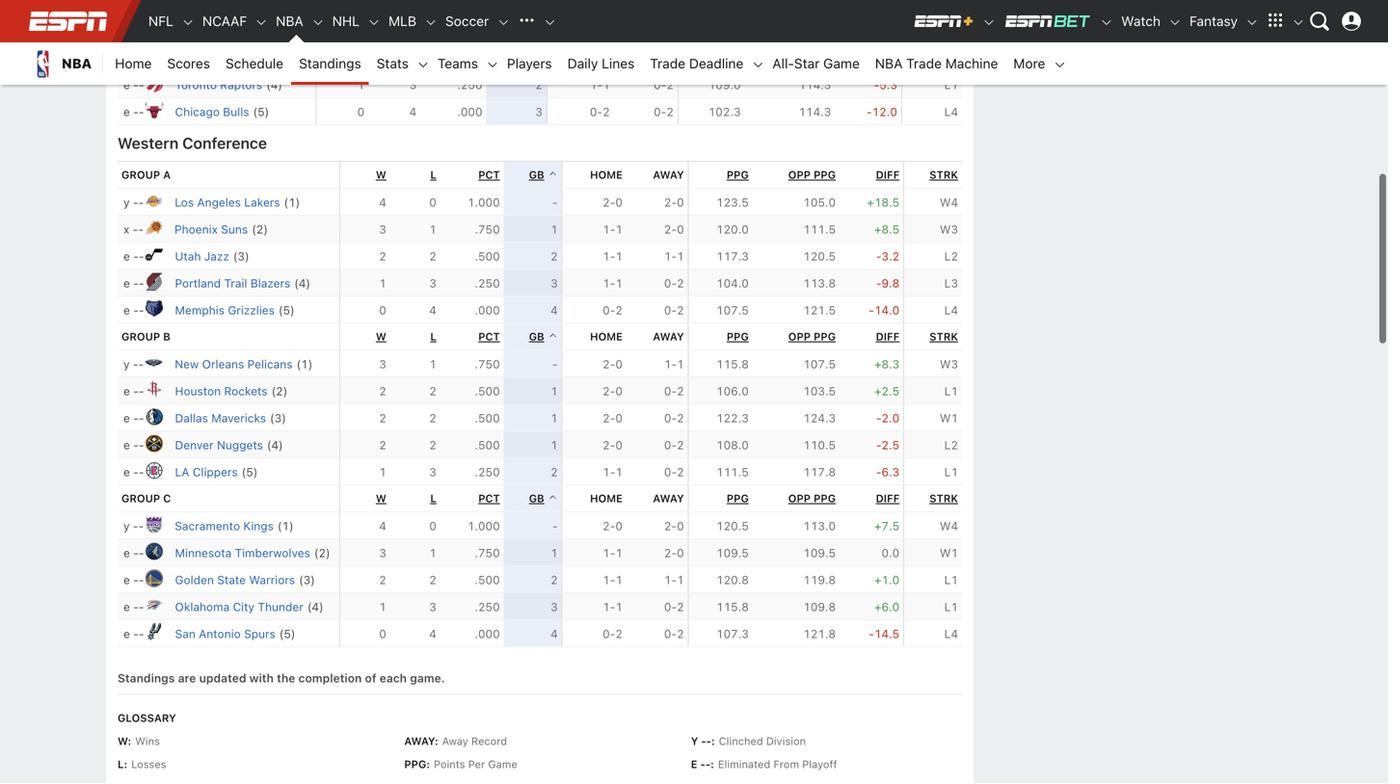 Task type: locate. For each thing, give the bounding box(es) containing it.
1 opp ppg link from the top
[[788, 169, 836, 181]]

1 horizontal spatial 111.5
[[803, 223, 836, 236]]

10 e -- from the top
[[123, 439, 144, 452]]

2 .500 from the top
[[475, 385, 500, 398]]

l1 right "6.3"
[[944, 466, 958, 479]]

e -- up western
[[123, 105, 144, 119]]

0 vertical spatial l2
[[944, 250, 958, 263]]

7 e -- from the top
[[123, 304, 144, 317]]

e left "den" image
[[123, 439, 130, 452]]

14 e from the top
[[123, 601, 130, 614]]

0 horizontal spatial 113.8
[[708, 51, 741, 65]]

espn bet image left the watch
[[1100, 16, 1114, 29]]

diff down -6.3
[[876, 493, 900, 505]]

trade right "+5.0"
[[906, 55, 942, 71]]

2 vertical spatial y
[[123, 520, 130, 533]]

0 vertical spatial 1.000
[[467, 196, 500, 209]]

e left lac 'icon'
[[123, 466, 130, 479]]

113.8 up 109.0
[[708, 51, 741, 65]]

1 diff from the top
[[876, 169, 900, 181]]

0 vertical spatial pct link
[[478, 169, 500, 181]]

0 horizontal spatial 111.5
[[716, 466, 749, 479]]

2 w4 from the top
[[940, 520, 958, 533]]

e left hou icon
[[123, 385, 130, 398]]

record
[[471, 736, 507, 748]]

opp down 121.5
[[788, 331, 811, 343]]

+1.0
[[874, 574, 900, 587]]

gs image
[[144, 569, 163, 588]]

1 vertical spatial w4
[[940, 520, 958, 533]]

4 e from the top
[[123, 105, 130, 119]]

l for 3rd pct link from the top of the page
[[430, 493, 437, 505]]

lal image
[[144, 191, 163, 210]]

sacramento kings (1)
[[175, 520, 294, 533]]

warriors
[[249, 574, 295, 587]]

: left 'away'
[[435, 736, 438, 748]]

l1 for -5.3
[[944, 78, 958, 92]]

1 e -- from the top
[[123, 24, 144, 38]]

3 diff link from the top
[[876, 493, 900, 505]]

ppg link up the 123.5
[[727, 169, 749, 181]]

l link for first pct link from the top of the page
[[430, 169, 437, 181]]

1 w4 from the top
[[940, 196, 958, 209]]

opp ppg link down 117.8
[[788, 493, 836, 505]]

3 diff from the top
[[876, 493, 900, 505]]

(2) for phoenix suns (2)
[[252, 223, 268, 236]]

lines
[[602, 55, 635, 71]]

e left dal image
[[123, 412, 130, 425]]

15 e -- from the top
[[123, 628, 144, 641]]

e left okc icon on the left bottom of page
[[123, 601, 130, 614]]

0 vertical spatial w4
[[940, 196, 958, 209]]

1 y from the top
[[123, 196, 130, 209]]

1 opp ppg from the top
[[788, 169, 836, 181]]

opp ppg link for the ppg link related to strk link corresponding to first pct link from the top of the page
[[788, 169, 836, 181]]

e left chi image
[[123, 105, 130, 119]]

13 e -- from the top
[[123, 574, 144, 587]]

2 e -- from the top
[[123, 51, 144, 65]]

2 w link from the top
[[376, 331, 386, 343]]

e -- up the gs 'image'
[[123, 547, 144, 560]]

wins
[[135, 736, 160, 748]]

more espn image
[[1292, 16, 1305, 29]]

nba image
[[311, 16, 325, 29]]

0 vertical spatial strk link
[[930, 169, 958, 181]]

0-
[[654, 78, 666, 92], [590, 105, 603, 119], [654, 105, 666, 119], [664, 277, 677, 290], [603, 304, 615, 317], [664, 304, 677, 317], [664, 385, 677, 398], [664, 412, 677, 425], [664, 439, 677, 452], [664, 466, 677, 479], [664, 601, 677, 614], [603, 628, 615, 641], [664, 628, 677, 641]]

w3 up w2
[[940, 24, 958, 38]]

1 gb from the top
[[529, 169, 544, 181]]

e -- up group c
[[123, 466, 144, 479]]

3
[[357, 24, 365, 38], [357, 51, 365, 65], [409, 78, 417, 92], [535, 105, 543, 119], [379, 223, 386, 236], [429, 277, 437, 290], [551, 277, 558, 290], [379, 358, 386, 371], [429, 466, 437, 479], [379, 547, 386, 560], [429, 601, 437, 614], [551, 601, 558, 614]]

chicago bulls link
[[175, 105, 249, 119]]

e left orl icon
[[123, 24, 130, 38]]

nba trade machine
[[875, 55, 998, 71]]

: for w : wins
[[128, 736, 131, 748]]

l
[[430, 169, 437, 181], [430, 331, 437, 343], [430, 493, 437, 505], [118, 759, 124, 771]]

nfl image
[[181, 16, 195, 29]]

9 e from the top
[[123, 412, 130, 425]]

w4 right +7.5
[[940, 520, 958, 533]]

.000 for 102.3
[[457, 105, 483, 119]]

y -- up x --
[[123, 196, 144, 209]]

e -- down x --
[[123, 250, 144, 263]]

w3 right +8.3
[[940, 358, 958, 371]]

mlb link
[[381, 0, 424, 42]]

1 horizontal spatial trade
[[906, 55, 942, 71]]

0 vertical spatial 120.5
[[803, 250, 836, 263]]

l4 for -12.0
[[944, 105, 958, 119]]

l : losses
[[118, 759, 166, 771]]

14.0
[[874, 304, 900, 317]]

utah image
[[144, 245, 163, 264]]

w4 right +18.5
[[940, 196, 958, 209]]

0 vertical spatial ppg link
[[727, 169, 749, 181]]

1 vertical spatial ppg link
[[727, 331, 749, 343]]

1 vertical spatial opp ppg
[[788, 331, 836, 343]]

soccer image
[[497, 16, 510, 29]]

2 vertical spatial diff
[[876, 493, 900, 505]]

game right star
[[823, 55, 860, 71]]

2 vertical spatial pct link
[[478, 493, 500, 505]]

diff
[[876, 169, 900, 181], [876, 331, 900, 343], [876, 493, 900, 505]]

0 vertical spatial pct
[[478, 169, 500, 181]]

0 horizontal spatial nba
[[62, 55, 92, 71]]

e for la clippers
[[123, 466, 130, 479]]

dallas mavericks link
[[175, 412, 266, 425]]

3 pct from the top
[[478, 493, 500, 505]]

1 l1 from the top
[[944, 78, 958, 92]]

1 vertical spatial 115.8
[[716, 601, 749, 614]]

2 vertical spatial opp
[[788, 493, 811, 505]]

blazers
[[250, 277, 290, 290]]

0 vertical spatial 111.5
[[803, 223, 836, 236]]

3.2
[[882, 250, 900, 263]]

2 strk from the top
[[930, 331, 958, 343]]

1 strk link from the top
[[930, 169, 958, 181]]

+8.5
[[874, 223, 900, 236]]

l link for 3rd pct link from the top of the page
[[430, 493, 437, 505]]

y
[[123, 196, 130, 209], [123, 358, 130, 371], [123, 520, 130, 533]]

0 horizontal spatial trade
[[650, 55, 686, 71]]

l1 down nba trade machine
[[944, 78, 958, 92]]

la clippers (5)
[[175, 466, 258, 479]]

profile management image
[[1342, 12, 1361, 31]]

l1 for +1.0
[[944, 574, 958, 587]]

2 opp from the top
[[788, 331, 811, 343]]

spurs
[[244, 628, 276, 641]]

nba
[[276, 13, 303, 29], [62, 55, 92, 71], [875, 55, 903, 71]]

1 vertical spatial gb link
[[529, 331, 558, 343]]

e -- for denver nuggets
[[123, 439, 144, 452]]

2 w1 from the top
[[940, 547, 958, 560]]

2 diff from the top
[[876, 331, 900, 343]]

2.5
[[882, 439, 900, 452]]

e -- for san antonio spurs
[[123, 628, 144, 641]]

-2.5
[[876, 439, 900, 452]]

sa image
[[144, 623, 163, 642]]

0.0
[[882, 547, 900, 560]]

0 vertical spatial group
[[121, 169, 160, 181]]

bkn image
[[144, 46, 163, 66]]

2 diff link from the top
[[876, 331, 900, 343]]

2 ppg link from the top
[[727, 331, 749, 343]]

5 .500 from the top
[[475, 574, 500, 587]]

away for the ppg link related to strk link corresponding to first pct link from the top of the page
[[653, 169, 684, 181]]

0-2 for 107.3
[[664, 628, 684, 641]]

por image
[[144, 272, 163, 291]]

2 vertical spatial ppg link
[[727, 493, 749, 505]]

new
[[175, 358, 199, 371]]

los angeles lakers (1)
[[175, 196, 300, 209]]

0- for 111.5
[[664, 466, 677, 479]]

1 vertical spatial w3
[[940, 223, 958, 236]]

e left min image
[[123, 547, 130, 560]]

gb
[[529, 169, 544, 181], [529, 331, 544, 343], [529, 493, 544, 505]]

0 horizontal spatial 120.5
[[716, 520, 749, 533]]

2 l1 from the top
[[944, 385, 958, 398]]

1 w1 from the top
[[940, 412, 958, 425]]

120.5 up the 120.8
[[716, 520, 749, 533]]

0 horizontal spatial 109.5
[[716, 547, 749, 560]]

e left mem image
[[123, 304, 130, 317]]

107.5 up 103.5
[[803, 358, 836, 371]]

-3.2
[[876, 250, 900, 263]]

3 e -- from the top
[[123, 78, 144, 92]]

group left 'c' on the bottom left of the page
[[121, 493, 160, 505]]

3 strk from the top
[[930, 493, 958, 505]]

gb link for first pct link from the top of the page
[[529, 169, 558, 181]]

san
[[175, 628, 196, 641]]

5 l1 from the top
[[944, 601, 958, 614]]

3 y from the top
[[123, 520, 130, 533]]

utah jazz (3)
[[175, 250, 249, 263]]

7 e from the top
[[123, 304, 130, 317]]

e for brooklyn nets
[[123, 51, 130, 65]]

3 group from the top
[[121, 493, 160, 505]]

fantasy image
[[1246, 16, 1259, 29]]

4 l1 from the top
[[944, 574, 958, 587]]

.250
[[457, 78, 483, 92], [475, 277, 500, 290], [475, 466, 500, 479], [475, 601, 500, 614]]

1 gb link from the top
[[529, 169, 558, 181]]

1 vertical spatial l4
[[944, 304, 958, 317]]

0- for 102.3
[[654, 105, 666, 119]]

strk for strk link corresponding to first pct link from the top of the page
[[930, 169, 958, 181]]

l2 up l3
[[944, 250, 958, 263]]

l2 for -3.2
[[944, 250, 958, 263]]

eliminated
[[718, 759, 771, 771]]

(1) right pelicans
[[296, 358, 313, 371]]

103.5
[[803, 385, 836, 398]]

w1 for 0.0
[[940, 547, 958, 560]]

2 1.000 from the top
[[467, 520, 500, 533]]

orl image
[[144, 19, 163, 39]]

away for the ppg link related to strk link associated with 3rd pct link from the top of the page
[[653, 493, 684, 505]]

1 horizontal spatial game
[[823, 55, 860, 71]]

opp down 117.8
[[788, 493, 811, 505]]

2 115.8 from the top
[[716, 601, 749, 614]]

home for second pct link from the top
[[590, 331, 623, 343]]

14 e -- from the top
[[123, 601, 144, 614]]

l2
[[944, 250, 958, 263], [944, 439, 958, 452]]

3 strk link from the top
[[930, 493, 958, 505]]

0 vertical spatial diff link
[[876, 169, 900, 181]]

109.8
[[803, 601, 836, 614]]

0 vertical spatial game
[[823, 55, 860, 71]]

3 opp ppg link from the top
[[788, 493, 836, 505]]

.750 for 113.8
[[457, 51, 483, 65]]

1 e from the top
[[123, 24, 130, 38]]

1 vertical spatial w link
[[376, 331, 386, 343]]

l4 right 14.5
[[944, 628, 958, 641]]

okc image
[[144, 596, 163, 615]]

2
[[535, 78, 543, 92], [666, 78, 674, 92], [603, 105, 610, 119], [666, 105, 674, 119], [379, 250, 386, 263], [429, 250, 437, 263], [551, 250, 558, 263], [677, 277, 684, 290], [615, 304, 623, 317], [677, 304, 684, 317], [379, 385, 386, 398], [429, 385, 437, 398], [677, 385, 684, 398], [379, 412, 386, 425], [429, 412, 437, 425], [677, 412, 684, 425], [379, 439, 386, 452], [429, 439, 437, 452], [677, 439, 684, 452], [551, 466, 558, 479], [677, 466, 684, 479], [379, 574, 386, 587], [429, 574, 437, 587], [551, 574, 558, 587], [677, 601, 684, 614], [615, 628, 623, 641], [677, 628, 684, 641]]

1 l2 from the top
[[944, 250, 958, 263]]

.750 for 115.8
[[475, 358, 500, 371]]

3 opp from the top
[[788, 493, 811, 505]]

3 pct link from the top
[[478, 493, 500, 505]]

e -- for golden state warriors
[[123, 574, 144, 587]]

1 vertical spatial 114.3
[[799, 105, 831, 119]]

114.3 down the all-star game
[[799, 78, 831, 92]]

0-2 for 107.5
[[664, 304, 684, 317]]

playoff
[[802, 759, 837, 771]]

1 vertical spatial pct
[[478, 331, 500, 343]]

standings up glossary at bottom left
[[118, 672, 175, 686]]

min image
[[144, 542, 163, 561]]

diff link down -6.3
[[876, 493, 900, 505]]

home
[[590, 169, 623, 181], [590, 331, 623, 343], [590, 493, 623, 505]]

2 vertical spatial l link
[[430, 493, 437, 505]]

diff up +18.5
[[876, 169, 900, 181]]

e -- left nfl
[[123, 24, 144, 38]]

15 e from the top
[[123, 628, 130, 641]]

memphis grizzlies link
[[175, 304, 275, 317]]

2 vertical spatial strk link
[[930, 493, 958, 505]]

1 vertical spatial y --
[[123, 358, 144, 371]]

nba link right magic at the left top
[[268, 0, 311, 42]]

daily
[[567, 55, 598, 71]]

pct for first pct link from the top of the page
[[478, 169, 500, 181]]

l4 for -14.0
[[944, 304, 958, 317]]

e left "sa" image
[[123, 628, 130, 641]]

jazz
[[204, 250, 229, 263]]

0 vertical spatial opp
[[788, 169, 811, 181]]

orleans
[[202, 358, 244, 371]]

0 vertical spatial standings
[[299, 55, 361, 71]]

w4 for +7.5
[[940, 520, 958, 533]]

diff link up +18.5
[[876, 169, 900, 181]]

(5) right 'bulls'
[[253, 105, 269, 119]]

opp ppg link down 121.5
[[788, 331, 836, 343]]

1 vertical spatial group
[[121, 331, 160, 343]]

114.3 down all-star game link at right
[[799, 105, 831, 119]]

1 vertical spatial opp ppg link
[[788, 331, 836, 343]]

1 opp from the top
[[788, 169, 811, 181]]

l4 down l3
[[944, 304, 958, 317]]

2 vertical spatial group
[[121, 493, 160, 505]]

toronto raptors (4)
[[175, 78, 282, 92]]

2 vertical spatial home
[[590, 493, 623, 505]]

0 vertical spatial .000
[[457, 105, 483, 119]]

3 w3 from the top
[[940, 358, 958, 371]]

3 gb from the top
[[529, 493, 544, 505]]

10 e from the top
[[123, 439, 130, 452]]

1 y -- from the top
[[123, 196, 144, 209]]

0 vertical spatial home
[[590, 169, 623, 181]]

2 l2 from the top
[[944, 439, 958, 452]]

: left the wins
[[128, 736, 131, 748]]

0 vertical spatial 115.8
[[716, 358, 749, 371]]

3 l1 from the top
[[944, 466, 958, 479]]

diff link down 14.0
[[876, 331, 900, 343]]

2 y -- from the top
[[123, 358, 144, 371]]

updated
[[199, 672, 246, 686]]

1 vertical spatial 120.5
[[716, 520, 749, 533]]

1 vertical spatial (1)
[[296, 358, 313, 371]]

espn bet image
[[1004, 13, 1092, 29], [1100, 16, 1114, 29]]

1 l4 from the top
[[944, 105, 958, 119]]

more sports image
[[543, 16, 556, 29]]

e -- up okc icon on the left bottom of page
[[123, 574, 144, 587]]

11 e -- from the top
[[123, 466, 144, 479]]

standings for standings
[[299, 55, 361, 71]]

y left 'sac' image
[[123, 520, 130, 533]]

1 vertical spatial w1
[[940, 547, 958, 560]]

109.5 up the 120.8
[[716, 547, 749, 560]]

2 vertical spatial y --
[[123, 520, 144, 533]]

soccer
[[445, 13, 489, 29]]

l for second pct link from the top
[[430, 331, 437, 343]]

(2) right suns at the top of the page
[[252, 223, 268, 236]]

(5)
[[253, 105, 269, 119], [279, 304, 295, 317], [242, 466, 258, 479], [279, 628, 295, 641]]

0 vertical spatial (1)
[[284, 196, 300, 209]]

1 vertical spatial 1.000
[[467, 520, 500, 533]]

11 e from the top
[[123, 466, 130, 479]]

1 vertical spatial gb
[[529, 331, 544, 343]]

3 .500 from the top
[[475, 412, 500, 425]]

(2) down pelicans
[[271, 385, 288, 398]]

e left bkn image on the top left
[[123, 51, 130, 65]]

1 109.5 from the left
[[716, 547, 749, 560]]

group b
[[121, 331, 170, 343]]

y for sacramento kings
[[123, 520, 130, 533]]

2 vertical spatial .000
[[475, 628, 500, 641]]

scores link
[[159, 42, 218, 85]]

1 l link from the top
[[430, 169, 437, 181]]

3 gb link from the top
[[529, 493, 558, 505]]

ppg up the 123.5
[[727, 169, 749, 181]]

1 horizontal spatial 107.5
[[803, 358, 836, 371]]

114.3 for -12.0
[[799, 105, 831, 119]]

-12.0
[[867, 105, 897, 119]]

opp ppg for second pct link from the top
[[788, 331, 836, 343]]

115.8 up '106.0'
[[716, 358, 749, 371]]

1 horizontal spatial 113.8
[[803, 277, 836, 290]]

watch link
[[1114, 0, 1168, 42]]

.500 for 122.3
[[475, 412, 500, 425]]

y up x
[[123, 196, 130, 209]]

w1 right 2.0
[[940, 412, 958, 425]]

l2 right 2.5
[[944, 439, 958, 452]]

5 e from the top
[[123, 250, 130, 263]]

1 group from the top
[[121, 169, 160, 181]]

bulls
[[223, 105, 249, 119]]

3 l4 from the top
[[944, 628, 958, 641]]

2 gb from the top
[[529, 331, 544, 343]]

machine
[[945, 55, 998, 71]]

2 pct from the top
[[478, 331, 500, 343]]

3 e from the top
[[123, 78, 130, 92]]

110.5
[[803, 439, 836, 452]]

y left no image
[[123, 358, 130, 371]]

orlando
[[175, 24, 218, 38]]

2 vertical spatial l4
[[944, 628, 958, 641]]

group for group a
[[121, 169, 160, 181]]

0 vertical spatial y --
[[123, 196, 144, 209]]

los angeles lakers link
[[175, 196, 280, 209]]

0-2 for 122.3
[[664, 412, 684, 425]]

1 pct link from the top
[[478, 169, 500, 181]]

opp ppg up 105.0
[[788, 169, 836, 181]]

home for 3rd pct link from the top of the page
[[590, 493, 623, 505]]

2 opp ppg from the top
[[788, 331, 836, 343]]

per
[[468, 759, 485, 771]]

1 vertical spatial pct link
[[478, 331, 500, 343]]

nba left the nba icon
[[276, 13, 303, 29]]

ncaaf image
[[255, 16, 268, 29]]

e -- up "sa" image
[[123, 601, 144, 614]]

109.5 down the 113.0
[[803, 547, 836, 560]]

opp ppg link for the ppg link related to strk link associated with 3rd pct link from the top of the page
[[788, 493, 836, 505]]

lac image
[[144, 461, 163, 480]]

14.5
[[874, 628, 900, 641]]

1 horizontal spatial 109.5
[[803, 547, 836, 560]]

utah
[[175, 250, 201, 263]]

1 1.000 from the top
[[467, 196, 500, 209]]

e -- for oklahoma city thunder
[[123, 601, 144, 614]]

3 home from the top
[[590, 493, 623, 505]]

e -- up mem image
[[123, 277, 144, 290]]

0 vertical spatial l link
[[430, 169, 437, 181]]

1 vertical spatial l link
[[430, 331, 437, 343]]

(5) for memphis grizzlies (5)
[[279, 304, 295, 317]]

1 horizontal spatial 120.5
[[803, 250, 836, 263]]

(5) down 'nuggets'
[[242, 466, 258, 479]]

orlando magic (2)
[[175, 24, 274, 38]]

strk link for 3rd pct link from the top of the page
[[930, 493, 958, 505]]

opp ppg down 117.8
[[788, 493, 836, 505]]

2 vertical spatial w3
[[940, 358, 958, 371]]

1 vertical spatial l2
[[944, 439, 958, 452]]

strk for strk link associated with 3rd pct link from the top of the page
[[930, 493, 958, 505]]

opp for 3rd pct link from the top of the page
[[788, 493, 811, 505]]

gb for gb link for second pct link from the top
[[529, 331, 544, 343]]

6.3
[[882, 466, 900, 479]]

0- for 115.8
[[664, 601, 677, 614]]

daily lines
[[567, 55, 635, 71]]

1 vertical spatial y
[[123, 358, 130, 371]]

2 w3 from the top
[[940, 223, 958, 236]]

2 e from the top
[[123, 51, 130, 65]]

1 vertical spatial strk
[[930, 331, 958, 343]]

4 e -- from the top
[[123, 105, 144, 119]]

e -- up 'group b'
[[123, 304, 144, 317]]

new orleans pelicans link
[[175, 358, 293, 371]]

0 vertical spatial l4
[[944, 105, 958, 119]]

1 home from the top
[[590, 169, 623, 181]]

111.5 down 108.0 on the right of page
[[716, 466, 749, 479]]

.500 for 108.0
[[475, 439, 500, 452]]

120.8
[[716, 574, 749, 587]]

1 vertical spatial diff
[[876, 331, 900, 343]]

: left the losses
[[124, 759, 127, 771]]

122.3
[[716, 412, 749, 425]]

13 e from the top
[[123, 574, 130, 587]]

6 e from the top
[[123, 277, 130, 290]]

e -- down okc icon on the left bottom of page
[[123, 628, 144, 641]]

e for san antonio spurs
[[123, 628, 130, 641]]

(2) right magic at the left top
[[258, 24, 274, 38]]

e -- for utah jazz
[[123, 250, 144, 263]]

3 w link from the top
[[376, 493, 386, 505]]

nba link left home link
[[19, 42, 103, 85]]

ncaaf link
[[195, 0, 255, 42]]

(5) down blazers
[[279, 304, 295, 317]]

1 vertical spatial opp
[[788, 331, 811, 343]]

l1 right +2.5
[[944, 385, 958, 398]]

3 l link from the top
[[430, 493, 437, 505]]

e down home
[[123, 78, 130, 92]]

opp ppg link up 105.0
[[788, 169, 836, 181]]

espn bet image up more "image"
[[1004, 13, 1092, 29]]

2 strk link from the top
[[930, 331, 958, 343]]

: left points
[[426, 759, 430, 771]]

6 e -- from the top
[[123, 277, 144, 290]]

3 opp ppg from the top
[[788, 493, 836, 505]]

opp ppg down 121.5
[[788, 331, 836, 343]]

l4 down nba trade machine link
[[944, 105, 958, 119]]

l1 right the +1.0
[[944, 574, 958, 587]]

1.000
[[467, 196, 500, 209], [467, 520, 500, 533]]

e left the gs 'image'
[[123, 574, 130, 587]]

0 vertical spatial w3
[[940, 24, 958, 38]]

0 vertical spatial 114.3
[[799, 78, 831, 92]]

5.3
[[879, 78, 897, 92]]

(3) for dallas mavericks (3)
[[270, 412, 286, 425]]

y for los angeles lakers
[[123, 196, 130, 209]]

.250 for 111.5
[[475, 466, 500, 479]]

1 horizontal spatial nba
[[276, 13, 303, 29]]

.000 for 107.5
[[475, 304, 500, 317]]

12 e -- from the top
[[123, 547, 144, 560]]

more link
[[1006, 42, 1053, 85]]

115.8 for 1-1
[[716, 358, 749, 371]]

e -- for dallas mavericks
[[123, 412, 144, 425]]

phx image
[[144, 218, 163, 237]]

ppg link for strk link corresponding to first pct link from the top of the page
[[727, 169, 749, 181]]

w1 right 0.0
[[940, 547, 958, 560]]

standings down the nba icon
[[299, 55, 361, 71]]

1 vertical spatial home
[[590, 331, 623, 343]]

l2 for -2.5
[[944, 439, 958, 452]]

sacramento kings link
[[175, 520, 274, 533]]

8 e from the top
[[123, 385, 130, 398]]

3 y -- from the top
[[123, 520, 144, 533]]

2 vertical spatial diff link
[[876, 493, 900, 505]]

1 trade from the left
[[650, 55, 686, 71]]

2 vertical spatial w link
[[376, 493, 386, 505]]

e left por image
[[123, 277, 130, 290]]

2 vertical spatial gb
[[529, 493, 544, 505]]

124.3
[[803, 412, 836, 425]]

w for w link corresponding to first pct link from the top of the page
[[376, 169, 386, 181]]

diff link for second pct link from the top's strk link
[[876, 331, 900, 343]]

107.5 down 104.0
[[716, 304, 749, 317]]

(3) right the nets
[[255, 51, 271, 65]]

4 .500 from the top
[[475, 439, 500, 452]]

e for memphis grizzlies
[[123, 304, 130, 317]]

1 w link from the top
[[376, 169, 386, 181]]

2 114.3 from the top
[[799, 105, 831, 119]]

1 vertical spatial standings
[[118, 672, 175, 686]]

0 vertical spatial w1
[[940, 412, 958, 425]]

2 y from the top
[[123, 358, 130, 371]]

1 vertical spatial .000
[[475, 304, 500, 317]]

chi image
[[144, 100, 163, 120]]

(5) for chicago bulls (5)
[[253, 105, 269, 119]]

mem image
[[144, 299, 163, 318]]

opp ppg link
[[788, 169, 836, 181], [788, 331, 836, 343], [788, 493, 836, 505]]

w4
[[940, 196, 958, 209], [940, 520, 958, 533]]

1 horizontal spatial standings
[[299, 55, 361, 71]]

2 vertical spatial gb link
[[529, 493, 558, 505]]

from
[[774, 759, 799, 771]]

1 vertical spatial strk link
[[930, 331, 958, 343]]

opp up 105.0
[[788, 169, 811, 181]]

trade left deadline on the top of the page
[[650, 55, 686, 71]]

away
[[653, 169, 684, 181], [653, 331, 684, 343], [653, 493, 684, 505], [404, 736, 435, 748]]

y -- for los angeles lakers
[[123, 196, 144, 209]]

0 horizontal spatial 107.5
[[716, 304, 749, 317]]

opp for second pct link from the top
[[788, 331, 811, 343]]

e -- : eliminated from playoff
[[691, 759, 837, 771]]

3 ppg link from the top
[[727, 493, 749, 505]]

1.000 for 123.5
[[467, 196, 500, 209]]

0 vertical spatial opp ppg link
[[788, 169, 836, 181]]

+6.0
[[874, 601, 900, 614]]

1 vertical spatial diff link
[[876, 331, 900, 343]]

gb for gb link corresponding to 3rd pct link from the top of the page
[[529, 493, 544, 505]]

120.0
[[716, 223, 749, 236]]

portland trail blazers link
[[175, 277, 290, 290]]

2 group from the top
[[121, 331, 160, 343]]

0 vertical spatial opp ppg
[[788, 169, 836, 181]]

2 l4 from the top
[[944, 304, 958, 317]]

game right per
[[488, 759, 517, 771]]

strk for second pct link from the top's strk link
[[930, 331, 958, 343]]



Task type: vqa. For each thing, say whether or not it's contained in the screenshot.
Antonio
yes



Task type: describe. For each thing, give the bounding box(es) containing it.
0- for 108.0
[[664, 439, 677, 452]]

nba trade machine link
[[868, 42, 1006, 85]]

0 horizontal spatial espn bet image
[[1004, 13, 1092, 29]]

e
[[691, 759, 697, 771]]

group c
[[121, 493, 171, 505]]

117.3
[[716, 250, 749, 263]]

2 109.5 from the left
[[803, 547, 836, 560]]

0- for 109.0
[[654, 78, 666, 92]]

antonio
[[199, 628, 241, 641]]

trade deadline image
[[751, 58, 765, 71]]

toronto raptors link
[[175, 78, 262, 92]]

.750 for 109.5
[[475, 547, 500, 560]]

(2) for minnesota timberwolves (2)
[[314, 547, 330, 560]]

brooklyn
[[175, 51, 223, 65]]

chicago
[[175, 105, 220, 119]]

teams image
[[486, 58, 499, 71]]

0-2 for 108.0
[[664, 439, 684, 452]]

e for golden state warriors
[[123, 574, 130, 587]]

minnesota
[[175, 547, 232, 560]]

108.8
[[799, 51, 831, 65]]

opp ppg for first pct link from the top of the page
[[788, 169, 836, 181]]

109.0
[[708, 78, 741, 92]]

102.3
[[708, 105, 741, 119]]

denver nuggets link
[[175, 439, 263, 452]]

points
[[434, 759, 465, 771]]

diff for diff link for strk link corresponding to first pct link from the top of the page
[[876, 169, 900, 181]]

rockets
[[224, 385, 268, 398]]

0-2 for 109.0
[[654, 78, 674, 92]]

diff for second pct link from the top's strk link's diff link
[[876, 331, 900, 343]]

(2) for houston rockets (2)
[[271, 385, 288, 398]]

2 horizontal spatial nba
[[875, 55, 903, 71]]

.500 for 117.3
[[475, 250, 500, 263]]

nhl image
[[367, 16, 381, 29]]

sacramento
[[175, 520, 240, 533]]

ppg link for second pct link from the top's strk link
[[727, 331, 749, 343]]

ppg down 121.5
[[814, 331, 836, 343]]

diff for strk link associated with 3rd pct link from the top of the page's diff link
[[876, 493, 900, 505]]

bos image
[[144, 0, 163, 12]]

115.8 for 0-2
[[716, 601, 749, 614]]

+8.3
[[874, 358, 900, 371]]

y -- for new orleans pelicans
[[123, 358, 144, 371]]

2 trade from the left
[[906, 55, 942, 71]]

l1 for +2.5
[[944, 385, 958, 398]]

0 horizontal spatial nba link
[[19, 42, 103, 85]]

minnesota timberwolves link
[[175, 547, 310, 560]]

w for w link related to 3rd pct link from the top of the page
[[376, 493, 386, 505]]

w3 for +8.5
[[940, 223, 958, 236]]

of
[[365, 672, 376, 686]]

e -- for memphis grizzlies
[[123, 304, 144, 317]]

diff link for strk link corresponding to first pct link from the top of the page
[[876, 169, 900, 181]]

107.3
[[716, 628, 749, 641]]

1 horizontal spatial nba link
[[268, 0, 311, 42]]

game inside all-star game link
[[823, 55, 860, 71]]

e for denver nuggets
[[123, 439, 130, 452]]

watch image
[[1168, 16, 1182, 29]]

y -- : clinched division
[[691, 736, 806, 748]]

117.8
[[803, 466, 836, 479]]

b
[[163, 331, 170, 343]]

espn plus image
[[983, 16, 996, 29]]

(4) right 'nuggets'
[[267, 439, 283, 452]]

(2) for orlando magic (2)
[[258, 24, 274, 38]]

each
[[380, 672, 407, 686]]

den image
[[144, 434, 163, 453]]

e -- for houston rockets
[[123, 385, 144, 398]]

2 pct link from the top
[[478, 331, 500, 343]]

stats link
[[369, 42, 416, 85]]

lakers
[[244, 196, 280, 209]]

western
[[118, 134, 179, 153]]

: for l : losses
[[124, 759, 127, 771]]

.750 for 120.0
[[475, 223, 500, 236]]

(5) right spurs
[[279, 628, 295, 641]]

la clippers link
[[175, 466, 238, 479]]

0- for 106.0
[[664, 385, 677, 398]]

e for chicago bulls
[[123, 105, 130, 119]]

a
[[163, 169, 171, 181]]

gb link for second pct link from the top
[[529, 331, 558, 343]]

mlb image
[[424, 16, 438, 29]]

game.
[[410, 672, 445, 686]]

scores
[[167, 55, 210, 71]]

1 vertical spatial 107.5
[[803, 358, 836, 371]]

clinched
[[719, 736, 763, 748]]

houston rockets link
[[175, 385, 268, 398]]

ppg down 108.0 on the right of page
[[727, 493, 749, 505]]

grizzlies
[[228, 304, 275, 317]]

strk link for first pct link from the top of the page
[[930, 169, 958, 181]]

global navigation element
[[19, 0, 1369, 42]]

pct for second pct link from the top
[[478, 331, 500, 343]]

w for w link corresponding to second pct link from the top
[[376, 331, 386, 343]]

(4) right blazers
[[294, 277, 310, 290]]

e -- for la clippers
[[123, 466, 144, 479]]

ppg up 105.0
[[814, 169, 836, 181]]

e for portland trail blazers
[[123, 277, 130, 290]]

timberwolves
[[235, 547, 310, 560]]

nhl link
[[325, 0, 367, 42]]

l4 for -14.5
[[944, 628, 958, 641]]

completion
[[298, 672, 362, 686]]

(5) for la clippers (5)
[[242, 466, 258, 479]]

e -- for portland trail blazers
[[123, 277, 144, 290]]

group for group c
[[121, 493, 160, 505]]

: for ppg : points per game
[[426, 759, 430, 771]]

0- for 122.3
[[664, 412, 677, 425]]

1.000 for 120.5
[[467, 520, 500, 533]]

0 vertical spatial 113.8
[[708, 51, 741, 65]]

home
[[115, 55, 152, 71]]

.250 for 109.0
[[457, 78, 483, 92]]

state
[[217, 574, 246, 587]]

105.0
[[803, 196, 836, 209]]

away
[[442, 736, 468, 748]]

ppg down 117.8
[[814, 493, 836, 505]]

e -- for minnesota timberwolves
[[123, 547, 144, 560]]

gb for first pct link from the top of the page's gb link
[[529, 169, 544, 181]]

losses
[[131, 759, 166, 771]]

more image
[[1053, 58, 1067, 71]]

hou image
[[144, 380, 163, 399]]

dal image
[[144, 407, 163, 426]]

0-2 for 102.3
[[654, 105, 674, 119]]

1 vertical spatial 111.5
[[716, 466, 749, 479]]

123.5
[[716, 196, 749, 209]]

-9.8
[[876, 277, 900, 290]]

(3) for utah jazz (3)
[[233, 250, 249, 263]]

: right y
[[711, 736, 715, 748]]

ppg left points
[[404, 759, 426, 771]]

1 vertical spatial 113.8
[[803, 277, 836, 290]]

trail
[[224, 277, 247, 290]]

all-
[[773, 55, 794, 71]]

e -- for toronto raptors
[[123, 78, 144, 92]]

phoenix suns (2)
[[174, 223, 268, 236]]

diff link for strk link associated with 3rd pct link from the top of the page
[[876, 493, 900, 505]]

2 vertical spatial (1)
[[278, 520, 294, 533]]

ppg down 104.0
[[727, 331, 749, 343]]

(4) down schedule at the top left of the page
[[266, 78, 282, 92]]

w : wins
[[118, 736, 160, 748]]

0-2 for 111.5
[[664, 466, 684, 479]]

e for utah jazz
[[123, 250, 130, 263]]

sac image
[[144, 515, 163, 534]]

kings
[[243, 520, 274, 533]]

+5.0
[[872, 51, 897, 65]]

soccer link
[[438, 0, 497, 42]]

w link for 3rd pct link from the top of the page
[[376, 493, 386, 505]]

w1 for -2.0
[[940, 412, 958, 425]]

: right e
[[711, 759, 714, 771]]

(3) for brooklyn nets (3)
[[255, 51, 271, 65]]

more espn image
[[1261, 7, 1290, 36]]

w link for first pct link from the top of the page
[[376, 169, 386, 181]]

with
[[249, 672, 274, 686]]

minnesota timberwolves (2)
[[175, 547, 330, 560]]

strk link for second pct link from the top
[[930, 331, 958, 343]]

0 horizontal spatial game
[[488, 759, 517, 771]]

espn more sports home page image
[[512, 7, 541, 36]]

golden state warriors (3)
[[175, 574, 315, 587]]

2.0
[[882, 412, 900, 425]]

108.0
[[716, 439, 749, 452]]

(3) right warriors
[[299, 574, 315, 587]]

more
[[1014, 55, 1045, 71]]

x
[[123, 223, 129, 236]]

l1 for -6.3
[[944, 466, 958, 479]]

nba inside global navigation element
[[276, 13, 303, 29]]

c
[[163, 493, 171, 505]]

e for toronto raptors
[[123, 78, 130, 92]]

home link
[[107, 42, 159, 85]]

e for oklahoma city thunder
[[123, 601, 130, 614]]

w4 for +18.5
[[940, 196, 958, 209]]

121.8
[[803, 628, 836, 641]]

0 vertical spatial 107.5
[[716, 304, 749, 317]]

memphis
[[175, 304, 225, 317]]

players
[[507, 55, 552, 71]]

stats image
[[416, 58, 430, 71]]

teams link
[[430, 42, 486, 85]]

nuggets
[[217, 439, 263, 452]]

w3 for +8.3
[[940, 358, 958, 371]]

y -- for sacramento kings
[[123, 520, 144, 533]]

l3
[[944, 277, 958, 290]]

w link for second pct link from the top
[[376, 331, 386, 343]]

e -- for chicago bulls
[[123, 105, 144, 119]]

(4) right thunder
[[307, 601, 323, 614]]

memphis grizzlies (5)
[[175, 304, 295, 317]]

+18.5
[[867, 196, 900, 209]]

oklahoma city thunder (4)
[[175, 601, 323, 614]]

nhl
[[332, 13, 360, 29]]

standings for standings are updated with the completion of each game.
[[118, 672, 175, 686]]

all-star game link
[[765, 42, 868, 85]]

no image
[[144, 353, 163, 372]]

opp for first pct link from the top of the page
[[788, 169, 811, 181]]

e for minnesota timberwolves
[[123, 547, 130, 560]]

gb link for 3rd pct link from the top of the page
[[529, 493, 558, 505]]

(1) for new orleans pelicans (1)
[[296, 358, 313, 371]]

1 horizontal spatial espn bet image
[[1100, 16, 1114, 29]]

y for new orleans pelicans
[[123, 358, 130, 371]]

-14.5
[[869, 628, 900, 641]]

espn+ image
[[913, 13, 975, 29]]

new orleans pelicans (1)
[[175, 358, 313, 371]]

utah jazz link
[[175, 250, 229, 263]]

e for orlando magic
[[123, 24, 130, 38]]

x --
[[123, 223, 144, 236]]

.250 for 104.0
[[475, 277, 500, 290]]

brooklyn nets link
[[175, 51, 251, 65]]

los
[[175, 196, 194, 209]]

dallas
[[175, 412, 208, 425]]

-6.3
[[876, 466, 900, 479]]

glossary
[[118, 713, 176, 725]]

portland
[[175, 277, 221, 290]]

tor image
[[144, 73, 163, 93]]

1 w3 from the top
[[940, 24, 958, 38]]

e for houston rockets
[[123, 385, 130, 398]]

e for dallas mavericks
[[123, 412, 130, 425]]

114.3 for -5.3
[[799, 78, 831, 92]]



